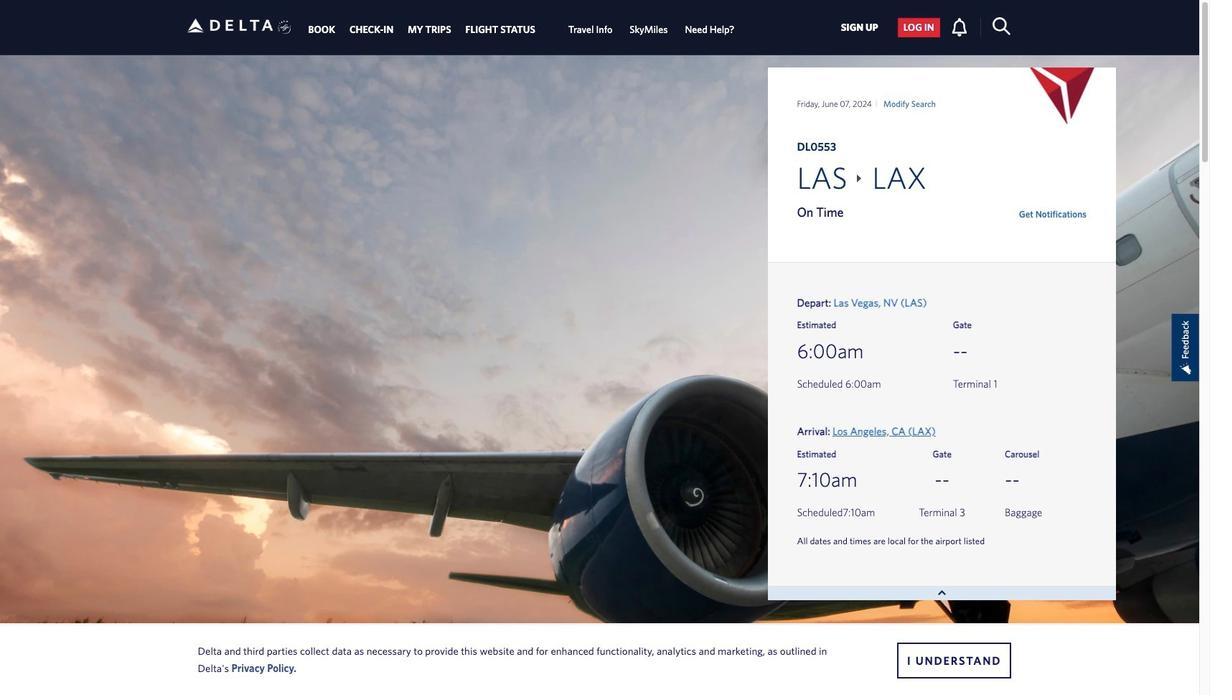 Task type: describe. For each thing, give the bounding box(es) containing it.
heroimgurl image
[[0, 54, 1200, 695]]

skyteam image
[[278, 5, 292, 50]]



Task type: vqa. For each thing, say whether or not it's contained in the screenshot.
Skyteam image
yes



Task type: locate. For each thing, give the bounding box(es) containing it.
tab list
[[301, 1, 743, 53]]

delta air lines image
[[187, 3, 273, 48]]



